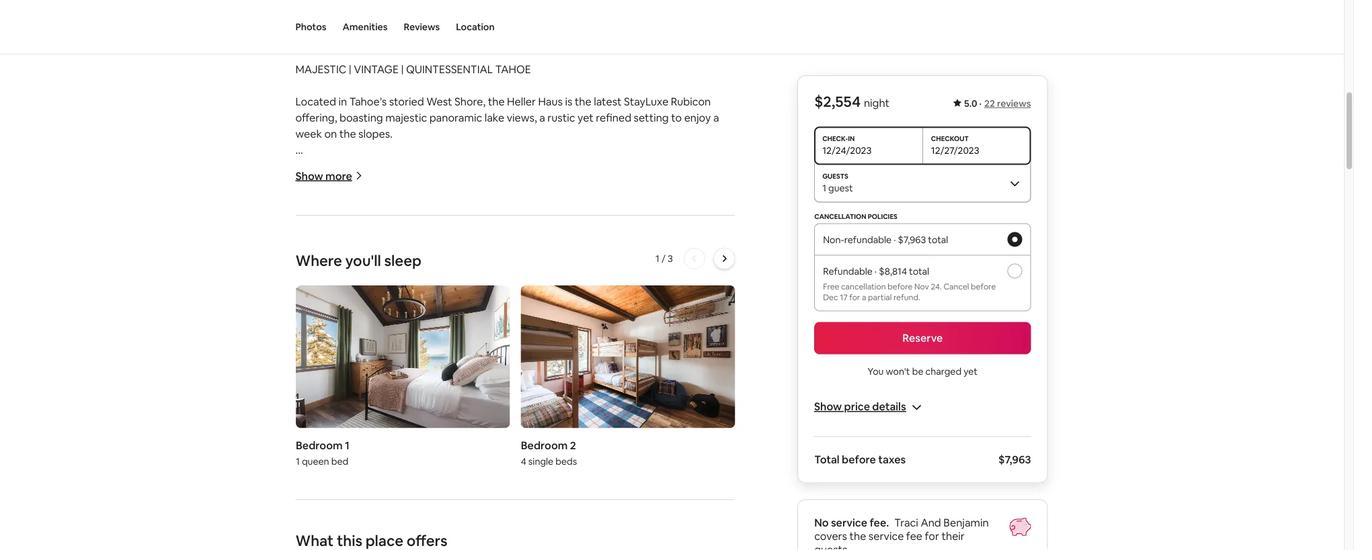 Task type: vqa. For each thing, say whether or not it's contained in the screenshot.
bottommost also
no



Task type: locate. For each thing, give the bounding box(es) containing it.
1 horizontal spatial an
[[539, 353, 551, 367]]

panoramic up so
[[539, 434, 591, 448]]

design
[[362, 353, 395, 367]]

taxes
[[879, 453, 906, 467]]

heller inside thoughtfully renovated and restored in 2023, the heller haus returns to tahoe with the rich character of a classic alpine lodge, while delivering refined modern appointments and stunning design allowing you to unwind after an exhilarating day on the slopes, or a an epic day out on the lake.
[[539, 321, 568, 335]]

in inside located in tahoe's storied west shore, the heller haus is the latest stayluxe rubicon offering, boasting majestic panoramic lake views, a rustic yet refined setting to enjoy a week on the slopes.
[[339, 95, 347, 109]]

before right total
[[842, 453, 876, 467]]

and up fireplace,
[[411, 402, 429, 415]]

majestic
[[386, 111, 427, 125]]

0 vertical spatial show
[[296, 169, 323, 183]]

0 horizontal spatial 4
[[302, 208, 308, 222]]

1 horizontal spatial of
[[379, 434, 390, 448]]

the left the fee.
[[850, 530, 867, 544]]

2 horizontal spatial is
[[632, 418, 639, 431]]

bedroom up single
[[521, 439, 568, 453]]

4
[[302, 208, 308, 222], [521, 456, 526, 468]]

2 horizontal spatial haus
[[570, 321, 595, 335]]

4 inside bedroom 2 4 single beds
[[521, 456, 526, 468]]

1 vertical spatial in
[[480, 321, 488, 335]]

where you'll sleep
[[296, 251, 422, 270]]

heller up "views,"
[[507, 95, 536, 109]]

0 vertical spatial rubicon
[[671, 95, 711, 109]]

$7,963
[[898, 234, 927, 246], [999, 453, 1032, 467]]

fee.
[[870, 517, 890, 530]]

0 vertical spatial on
[[325, 127, 337, 141]]

1 | from the left
[[349, 62, 352, 76]]

exhilarating
[[553, 353, 610, 367]]

1 horizontal spatial 4
[[521, 456, 526, 468]]

1 horizontal spatial heller
[[507, 95, 536, 109]]

show inside button
[[815, 400, 842, 414]]

all down granite
[[367, 434, 377, 448]]

heller down rose,
[[317, 466, 346, 480]]

haus up rustic
[[538, 95, 563, 109]]

and down "you'll"
[[359, 272, 378, 286]]

1 vertical spatial total
[[910, 265, 930, 277]]

a down cancellation
[[862, 292, 867, 303]]

you down alpine
[[440, 353, 458, 367]]

haus inside located in tahoe's storied west shore, the heller haus is the latest stayluxe rubicon offering, boasting majestic panoramic lake views, a rustic yet refined setting to enjoy a week on the slopes.
[[538, 95, 563, 109]]

on down design
[[373, 369, 386, 383]]

allows
[[511, 466, 541, 480]]

12/24/2023
[[823, 144, 872, 156]]

0 horizontal spatial ·
[[875, 265, 877, 277]]

1 horizontal spatial on
[[373, 369, 386, 383]]

amenities
[[343, 21, 388, 33]]

$8,814
[[879, 265, 908, 277]]

1 horizontal spatial lake
[[485, 111, 505, 125]]

total up 24. on the bottom right of the page
[[929, 234, 949, 246]]

and down a
[[296, 418, 314, 431]]

1 vertical spatial 4
[[521, 456, 526, 468]]

0 vertical spatial of
[[367, 337, 377, 351]]

yet right rustic
[[578, 111, 594, 125]]

0 horizontal spatial lake
[[356, 159, 376, 173]]

1 horizontal spatial haus
[[538, 95, 563, 109]]

for inside traci and benjamin covers the service fee for their guests.
[[925, 530, 940, 544]]

covers
[[815, 530, 848, 544]]

views
[[594, 434, 622, 448]]

0 horizontal spatial in
[[339, 95, 347, 109]]

of inside a home for all seasons, and retaining its gorgeous redwood post and beam architecture and soaring granite fireplace, this cozy but spacious mountain lodge is the perfect basecamp for all of your tahoe adventures. enjoy panoramic views from rubicon peak to mt rose, and sapphire blue waters that appear to be so close you could almost reach it. the heller haus is perched atop a vista that allows for a truly four season tahoe experience.
[[379, 434, 390, 448]]

bedroom inside 'bedroom 1 1 queen bed'
[[296, 439, 343, 453]]

- up ~
[[296, 159, 300, 173]]

on down offering,
[[325, 127, 337, 141]]

tahoe's
[[350, 95, 387, 109]]

1 horizontal spatial panoramic
[[539, 434, 591, 448]]

| right "vintage"
[[401, 62, 404, 76]]

that up vista on the bottom of the page
[[466, 450, 486, 464]]

- left fast
[[296, 256, 300, 270]]

0 vertical spatial yet
[[578, 111, 594, 125]]

2 bedroom from the left
[[521, 439, 568, 453]]

before right cancel
[[971, 282, 996, 292]]

1 vertical spatial yet
[[964, 366, 978, 378]]

refined down latest
[[596, 111, 632, 125]]

their
[[942, 530, 965, 544]]

0 horizontal spatial day
[[333, 369, 351, 383]]

show for show more
[[296, 169, 323, 183]]

offering,
[[296, 111, 337, 125]]

a inside refundable · $8,814 total free cancellation before nov 24. cancel before dec 17 for a partial refund.
[[862, 292, 867, 303]]

3 - from the top
[[296, 240, 300, 254]]

0 vertical spatial haus
[[538, 95, 563, 109]]

day down stunning
[[333, 369, 351, 383]]

is down sapphire
[[375, 466, 382, 480]]

be right won't
[[913, 366, 924, 378]]

heller inside a home for all seasons, and retaining its gorgeous redwood post and beam architecture and soaring granite fireplace, this cozy but spacious mountain lodge is the perfect basecamp for all of your tahoe adventures. enjoy panoramic views from rubicon peak to mt rose, and sapphire blue waters that appear to be so close you could almost reach it. the heller haus is perched atop a vista that allows for a truly four season tahoe experience.
[[317, 466, 346, 480]]

refundable
[[823, 265, 873, 277]]

non-refundable · $7,963 total
[[823, 234, 949, 246]]

and
[[377, 240, 395, 254], [359, 272, 378, 286], [414, 321, 433, 335], [296, 353, 314, 367], [411, 402, 429, 415], [614, 402, 632, 415], [296, 418, 314, 431], [340, 450, 359, 464]]

bedroom for bedroom 1
[[296, 439, 343, 453]]

1 vertical spatial lake
[[356, 159, 376, 173]]

1 horizontal spatial |
[[401, 62, 404, 76]]

0 vertical spatial is
[[565, 95, 573, 109]]

the left slopes,
[[648, 353, 665, 367]]

refined inside located in tahoe's storied west shore, the heller haus is the latest stayluxe rubicon offering, boasting majestic panoramic lake views, a rustic yet refined setting to enjoy a week on the slopes.
[[596, 111, 632, 125]]

- for - panoramic lake view ~ 3000 sq ft luxury lodge
[[296, 159, 300, 173]]

to inside located in tahoe's storied west shore, the heller haus is the latest stayluxe rubicon offering, boasting majestic panoramic lake views, a rustic yet refined setting to enjoy a week on the slopes.
[[671, 111, 682, 125]]

the down beam
[[642, 418, 659, 431]]

on down modern
[[633, 353, 646, 367]]

0 horizontal spatial show
[[296, 169, 323, 183]]

tahoe
[[496, 62, 531, 76]]

1 vertical spatial refined
[[566, 337, 602, 351]]

nov
[[915, 282, 930, 292]]

0 horizontal spatial all
[[353, 402, 364, 415]]

1 - from the top
[[296, 159, 300, 173]]

all up granite
[[353, 402, 364, 415]]

- down ~
[[296, 208, 300, 222]]

photos
[[296, 21, 327, 33]]

and up "lodge"
[[614, 402, 632, 415]]

yet inside located in tahoe's storied west shore, the heller haus is the latest stayluxe rubicon offering, boasting majestic panoramic lake views, a rustic yet refined setting to enjoy a week on the slopes.
[[578, 111, 594, 125]]

lodge
[[393, 176, 424, 189]]

tahoe
[[648, 321, 679, 335], [417, 434, 447, 448], [653, 466, 683, 480]]

2 - from the top
[[296, 208, 300, 222]]

appear
[[489, 450, 524, 464]]

tahoe down almost
[[653, 466, 683, 480]]

1
[[823, 182, 827, 194], [656, 253, 660, 265], [345, 439, 349, 453], [296, 456, 300, 468]]

- inside - panoramic lake view ~ 3000 sq ft luxury lodge
[[296, 159, 300, 173]]

appointments
[[646, 337, 715, 351]]

redwood
[[541, 402, 586, 415]]

and
[[921, 517, 942, 530]]

you inside thoughtfully renovated and restored in 2023, the heller haus returns to tahoe with the rich character of a classic alpine lodge, while delivering refined modern appointments and stunning design allowing you to unwind after an exhilarating day on the slopes, or a an epic day out on the lake.
[[440, 353, 458, 367]]

1 horizontal spatial be
[[913, 366, 924, 378]]

- panoramic lake view ~ 3000 sq ft luxury lodge
[[296, 159, 424, 189]]

to up it.
[[719, 434, 730, 448]]

be inside a home for all seasons, and retaining its gorgeous redwood post and beam architecture and soaring granite fireplace, this cozy but spacious mountain lodge is the perfect basecamp for all of your tahoe adventures. enjoy panoramic views from rubicon peak to mt rose, and sapphire blue waters that appear to be so close you could almost reach it. the heller haus is perched atop a vista that allows for a truly four season tahoe experience.
[[539, 450, 552, 464]]

located
[[296, 95, 336, 109]]

refined inside thoughtfully renovated and restored in 2023, the heller haus returns to tahoe with the rich character of a classic alpine lodge, while delivering refined modern appointments and stunning design allowing you to unwind after an exhilarating day on the slopes, or a an epic day out on the lake.
[[566, 337, 602, 351]]

an left epic
[[296, 369, 308, 383]]

2 vertical spatial on
[[373, 369, 386, 383]]

details
[[873, 400, 907, 414]]

heller for while
[[539, 321, 568, 335]]

lake left "views,"
[[485, 111, 505, 125]]

for right the 17
[[850, 292, 861, 303]]

24.
[[931, 282, 942, 292]]

heller inside located in tahoe's storied west shore, the heller haus is the latest stayluxe rubicon offering, boasting majestic panoramic lake views, a rustic yet refined setting to enjoy a week on the slopes.
[[507, 95, 536, 109]]

1 horizontal spatial yet
[[964, 366, 978, 378]]

be
[[913, 366, 924, 378], [539, 450, 552, 464]]

None radio
[[1008, 264, 1023, 279]]

be left so
[[539, 450, 552, 464]]

haus inside thoughtfully renovated and restored in 2023, the heller haus returns to tahoe with the rich character of a classic alpine lodge, while delivering refined modern appointments and stunning design allowing you to unwind after an exhilarating day on the slopes, or a an epic day out on the lake.
[[570, 321, 595, 335]]

epic
[[310, 369, 331, 383]]

total
[[929, 234, 949, 246], [910, 265, 930, 277]]

2 vertical spatial ·
[[875, 265, 877, 277]]

0 vertical spatial refined
[[596, 111, 632, 125]]

0 horizontal spatial be
[[539, 450, 552, 464]]

· left $8,814
[[875, 265, 877, 277]]

0 horizontal spatial haus
[[348, 466, 373, 480]]

week
[[296, 127, 322, 141]]

0 vertical spatial tahoe
[[648, 321, 679, 335]]

None radio
[[1008, 232, 1023, 247]]

service left fee
[[869, 530, 904, 544]]

0 vertical spatial you
[[440, 353, 458, 367]]

you
[[868, 366, 884, 378]]

0 horizontal spatial of
[[367, 337, 377, 351]]

for down granite
[[350, 434, 364, 448]]

refined up exhilarating at the left bottom of the page
[[566, 337, 602, 351]]

2 vertical spatial tahoe
[[653, 466, 683, 480]]

| left "vintage"
[[349, 62, 352, 76]]

that
[[466, 450, 486, 464], [488, 466, 508, 480]]

2 horizontal spatial heller
[[539, 321, 568, 335]]

· left 22
[[980, 98, 982, 110]]

free
[[823, 282, 840, 292]]

or
[[704, 353, 714, 367]]

1 vertical spatial heller
[[539, 321, 568, 335]]

2 vertical spatial haus
[[348, 466, 373, 480]]

location button
[[456, 0, 495, 54]]

12/27/2023
[[932, 144, 980, 156]]

to left 'enjoy'
[[671, 111, 682, 125]]

a right 'enjoy'
[[714, 111, 719, 125]]

rubicon
[[671, 95, 711, 109], [650, 434, 690, 448]]

an down delivering
[[539, 353, 551, 367]]

total up nov
[[910, 265, 930, 277]]

1 vertical spatial an
[[296, 369, 308, 383]]

tahoe up blue
[[417, 434, 447, 448]]

0 horizontal spatial you
[[440, 353, 458, 367]]

· for $8,814
[[875, 265, 877, 277]]

refined
[[596, 111, 632, 125], [566, 337, 602, 351]]

reviews
[[404, 21, 440, 33]]

tahoe inside thoughtfully renovated and restored in 2023, the heller haus returns to tahoe with the rich character of a classic alpine lodge, while delivering refined modern appointments and stunning design allowing you to unwind after an exhilarating day on the slopes, or a an epic day out on the lake.
[[648, 321, 679, 335]]

1 horizontal spatial show
[[815, 400, 842, 414]]

· down policies
[[894, 234, 896, 246]]

1 vertical spatial on
[[633, 353, 646, 367]]

of inside thoughtfully renovated and restored in 2023, the heller haus returns to tahoe with the rich character of a classic alpine lodge, while delivering refined modern appointments and stunning design allowing you to unwind after an exhilarating day on the slopes, or a an epic day out on the lake.
[[367, 337, 377, 351]]

tahoe up the appointments
[[648, 321, 679, 335]]

before
[[888, 282, 913, 292], [971, 282, 996, 292], [842, 453, 876, 467]]

·
[[980, 98, 982, 110], [894, 234, 896, 246], [875, 265, 877, 277]]

could
[[617, 450, 645, 464]]

0 horizontal spatial is
[[375, 466, 382, 480]]

the down boasting
[[340, 127, 356, 141]]

haus up exhilarating at the left bottom of the page
[[570, 321, 595, 335]]

0 vertical spatial be
[[913, 366, 924, 378]]

service right the no
[[831, 517, 868, 530]]

1 horizontal spatial that
[[488, 466, 508, 480]]

0 horizontal spatial panoramic
[[430, 111, 482, 125]]

1 vertical spatial $7,963
[[999, 453, 1032, 467]]

and up alpine
[[414, 321, 433, 335]]

waters
[[430, 450, 463, 464]]

1 horizontal spatial ·
[[894, 234, 896, 246]]

0 vertical spatial panoramic
[[430, 111, 482, 125]]

total
[[815, 453, 840, 467]]

0 horizontal spatial that
[[466, 450, 486, 464]]

where you'll sleep region
[[290, 248, 741, 473]]

bathrooms
[[311, 208, 365, 222]]

4 left bathrooms
[[302, 208, 308, 222]]

panoramic down shore,
[[430, 111, 482, 125]]

indulge in the serene beauty of lake tahoe from the comfort of our modern rustic bedroom, thoughtfully designed to provide a refined mountain escape and elevate your stay. image
[[296, 286, 510, 429], [296, 286, 510, 429]]

rubicon up 'enjoy'
[[671, 95, 711, 109]]

you won't be charged yet
[[868, 366, 978, 378]]

1 vertical spatial be
[[539, 450, 552, 464]]

refined for delivering
[[566, 337, 602, 351]]

1 vertical spatial rubicon
[[650, 434, 690, 448]]

0 vertical spatial all
[[353, 402, 364, 415]]

setting
[[634, 111, 669, 125]]

night
[[864, 96, 890, 110]]

- for - 4 bathrooms
[[296, 208, 300, 222]]

1 horizontal spatial you
[[597, 450, 615, 464]]

1 vertical spatial you
[[597, 450, 615, 464]]

you down views
[[597, 450, 615, 464]]

0 vertical spatial lake
[[485, 111, 505, 125]]

for down so
[[544, 466, 558, 480]]

service
[[831, 517, 868, 530], [869, 530, 904, 544]]

before up refund.
[[888, 282, 913, 292]]

~
[[296, 176, 302, 189]]

1 horizontal spatial service
[[869, 530, 904, 544]]

0 horizontal spatial |
[[349, 62, 352, 76]]

and right rose,
[[340, 450, 359, 464]]

bedroom inside bedroom 2 4 single beds
[[521, 439, 568, 453]]

double the fun, double the beds, and double the memories made in this cozy kids' room! image
[[521, 286, 735, 429], [521, 286, 735, 429]]

haus for is
[[538, 95, 563, 109]]

1 vertical spatial panoramic
[[539, 434, 591, 448]]

0 vertical spatial in
[[339, 95, 347, 109]]

0 vertical spatial ·
[[980, 98, 982, 110]]

it.
[[713, 450, 723, 464]]

1 vertical spatial that
[[488, 466, 508, 480]]

on inside located in tahoe's storied west shore, the heller haus is the latest stayluxe rubicon offering, boasting majestic panoramic lake views, a rustic yet refined setting to enjoy a week on the slopes.
[[325, 127, 337, 141]]

for right fee
[[925, 530, 940, 544]]

in left 2023,
[[480, 321, 488, 335]]

0 vertical spatial $7,963
[[898, 234, 927, 246]]

haus down sapphire
[[348, 466, 373, 480]]

show
[[296, 169, 323, 183], [815, 400, 842, 414]]

0 horizontal spatial on
[[325, 127, 337, 141]]

rubicon up almost
[[650, 434, 690, 448]]

22
[[985, 98, 996, 110]]

- left granite
[[296, 240, 300, 254]]

1 horizontal spatial all
[[367, 434, 377, 448]]

stunning
[[317, 353, 360, 367]]

close
[[569, 450, 594, 464]]

1 vertical spatial tahoe
[[417, 434, 447, 448]]

west
[[427, 95, 452, 109]]

0 horizontal spatial heller
[[317, 466, 346, 480]]

to down lodge,
[[461, 353, 471, 367]]

you
[[440, 353, 458, 367], [597, 450, 615, 464]]

four
[[593, 466, 614, 480]]

show more button
[[296, 169, 363, 183]]

dec
[[823, 292, 839, 303]]

0 vertical spatial day
[[613, 353, 631, 367]]

sleep
[[384, 251, 422, 270]]

1 horizontal spatial in
[[480, 321, 488, 335]]

1 horizontal spatial is
[[565, 95, 573, 109]]

1 vertical spatial haus
[[570, 321, 595, 335]]

for up soaring
[[336, 402, 351, 415]]

- left ski
[[296, 272, 300, 286]]

1 vertical spatial day
[[333, 369, 351, 383]]

in up boasting
[[339, 95, 347, 109]]

· inside refundable · $8,814 total free cancellation before nov 24. cancel before dec 17 for a partial refund.
[[875, 265, 877, 277]]

is up from
[[632, 418, 639, 431]]

spacious
[[507, 418, 550, 431]]

0 horizontal spatial $7,963
[[898, 234, 927, 246]]

out
[[354, 369, 371, 383]]

1 bedroom from the left
[[296, 439, 343, 453]]

is up rustic
[[565, 95, 573, 109]]

2 vertical spatial heller
[[317, 466, 346, 480]]

view
[[379, 159, 401, 173]]

yet right charged
[[964, 366, 978, 378]]

of up design
[[367, 337, 377, 351]]

0 vertical spatial heller
[[507, 95, 536, 109]]

to up modern
[[635, 321, 646, 335]]

amenities button
[[343, 0, 388, 54]]

the up delivering
[[520, 321, 537, 335]]

slopes,
[[667, 353, 701, 367]]

majestic
[[296, 62, 347, 76]]

- for - granite hearth and wood burning fireplace - fast starlink mesh wifi - ski storage and pantry
[[296, 240, 300, 254]]

1 vertical spatial of
[[379, 434, 390, 448]]

1 vertical spatial show
[[815, 400, 842, 414]]

to up allows
[[526, 450, 537, 464]]

bedroom 2 4 single beds
[[521, 439, 577, 468]]

that down appear
[[488, 466, 508, 480]]

4 left single
[[521, 456, 526, 468]]

0 horizontal spatial yet
[[578, 111, 594, 125]]

of up sapphire
[[379, 434, 390, 448]]

a left rustic
[[540, 111, 545, 125]]

for
[[850, 292, 861, 303], [336, 402, 351, 415], [350, 434, 364, 448], [544, 466, 558, 480], [925, 530, 940, 544]]

heller up delivering
[[539, 321, 568, 335]]

1 guest
[[823, 182, 853, 194]]

2 horizontal spatial on
[[633, 353, 646, 367]]

0 vertical spatial that
[[466, 450, 486, 464]]

day down modern
[[613, 353, 631, 367]]

bedroom up queen
[[296, 439, 343, 453]]

lake up luxury
[[356, 159, 376, 173]]

the left lake.
[[388, 369, 405, 383]]

reserve button
[[815, 323, 1032, 355]]

granite
[[355, 418, 391, 431]]

1 horizontal spatial bedroom
[[521, 439, 568, 453]]

returns
[[597, 321, 633, 335]]

granite
[[302, 240, 339, 254]]

1 left guest
[[823, 182, 827, 194]]

you inside a home for all seasons, and retaining its gorgeous redwood post and beam architecture and soaring granite fireplace, this cozy but spacious mountain lodge is the perfect basecamp for all of your tahoe adventures. enjoy panoramic views from rubicon peak to mt rose, and sapphire blue waters that appear to be so close you could almost reach it. the heller haus is perched atop a vista that allows for a truly four season tahoe experience.
[[597, 450, 615, 464]]



Task type: describe. For each thing, give the bounding box(es) containing it.
1 left queen
[[296, 456, 300, 468]]

fast
[[302, 256, 323, 270]]

burning
[[428, 240, 466, 254]]

$2,554
[[815, 92, 861, 111]]

1 left /
[[656, 253, 660, 265]]

pantry
[[380, 272, 413, 286]]

post
[[589, 402, 611, 415]]

mountain
[[552, 418, 599, 431]]

thoughtfully
[[296, 321, 358, 335]]

traci and benjamin covers the service fee for their guests.
[[815, 517, 989, 551]]

haus inside a home for all seasons, and retaining its gorgeous redwood post and beam architecture and soaring granite fireplace, this cozy but spacious mountain lodge is the perfect basecamp for all of your tahoe adventures. enjoy panoramic views from rubicon peak to mt rose, and sapphire blue waters that appear to be so close you could almost reach it. the heller haus is perched atop a vista that allows for a truly four season tahoe experience.
[[348, 466, 373, 480]]

5.0
[[965, 98, 978, 110]]

0 horizontal spatial before
[[842, 453, 876, 467]]

cozy
[[462, 418, 485, 431]]

quintessential
[[406, 62, 493, 76]]

mt
[[296, 450, 309, 464]]

the right shore,
[[488, 95, 505, 109]]

cancel
[[944, 282, 970, 292]]

in inside thoughtfully renovated and restored in 2023, the heller haus returns to tahoe with the rich character of a classic alpine lodge, while delivering refined modern appointments and stunning design allowing you to unwind after an exhilarating day on the slopes, or a an epic day out on the lake.
[[480, 321, 488, 335]]

the right with on the bottom right of page
[[705, 321, 722, 335]]

2
[[570, 439, 576, 453]]

retaining
[[432, 402, 475, 415]]

0 vertical spatial total
[[929, 234, 949, 246]]

bedroom 1 1 queen bed
[[296, 439, 349, 468]]

1 inside 'popup button'
[[823, 182, 827, 194]]

for inside refundable · $8,814 total free cancellation before nov 24. cancel before dec 17 for a partial refund.
[[850, 292, 861, 303]]

rubicon inside located in tahoe's storied west shore, the heller haus is the latest stayluxe rubicon offering, boasting majestic panoramic lake views, a rustic yet refined setting to enjoy a week on the slopes.
[[671, 95, 711, 109]]

benjamin
[[944, 517, 989, 530]]

5.0 · 22 reviews
[[965, 98, 1032, 110]]

2 | from the left
[[401, 62, 404, 76]]

policies
[[868, 213, 898, 221]]

starlink
[[325, 256, 365, 270]]

panoramic inside a home for all seasons, and retaining its gorgeous redwood post and beam architecture and soaring granite fireplace, this cozy but spacious mountain lodge is the perfect basecamp for all of your tahoe adventures. enjoy panoramic views from rubicon peak to mt rose, and sapphire blue waters that appear to be so close you could almost reach it. the heller haus is perched atop a vista that allows for a truly four season tahoe experience.
[[539, 434, 591, 448]]

show price details button
[[808, 394, 930, 421]]

1 vertical spatial all
[[367, 434, 377, 448]]

views,
[[507, 111, 537, 125]]

show more
[[296, 169, 352, 183]]

1 up bed on the bottom of page
[[345, 439, 349, 453]]

is inside located in tahoe's storied west shore, the heller haus is the latest stayluxe rubicon offering, boasting majestic panoramic lake views, a rustic yet refined setting to enjoy a week on the slopes.
[[565, 95, 573, 109]]

haus for returns
[[570, 321, 595, 335]]

more
[[326, 169, 352, 183]]

reviews button
[[404, 0, 440, 54]]

heller for rustic
[[507, 95, 536, 109]]

allowing
[[397, 353, 438, 367]]

refund.
[[894, 292, 921, 303]]

1 horizontal spatial $7,963
[[999, 453, 1032, 467]]

the left latest
[[575, 95, 592, 109]]

22 reviews button
[[985, 98, 1032, 110]]

rose,
[[311, 450, 338, 464]]

sapphire
[[361, 450, 404, 464]]

your
[[392, 434, 414, 448]]

0 horizontal spatial service
[[831, 517, 868, 530]]

won't
[[886, 366, 911, 378]]

a down renovated at the bottom
[[379, 337, 385, 351]]

guests.
[[815, 544, 850, 551]]

perfect
[[661, 418, 698, 431]]

home
[[306, 402, 334, 415]]

0 vertical spatial 4
[[302, 208, 308, 222]]

lake inside located in tahoe's storied west shore, the heller haus is the latest stayluxe rubicon offering, boasting majestic panoramic lake views, a rustic yet refined setting to enjoy a week on the slopes.
[[485, 111, 505, 125]]

atop
[[429, 466, 452, 480]]

show price details
[[815, 400, 907, 414]]

2 horizontal spatial before
[[971, 282, 996, 292]]

renovated
[[361, 321, 412, 335]]

rubicon inside a home for all seasons, and retaining its gorgeous redwood post and beam architecture and soaring granite fireplace, this cozy but spacious mountain lodge is the perfect basecamp for all of your tahoe adventures. enjoy panoramic views from rubicon peak to mt rose, and sapphire blue waters that appear to be so close you could almost reach it. the heller haus is perched atop a vista that allows for a truly four season tahoe experience.
[[650, 434, 690, 448]]

bedroom for bedroom 2
[[521, 439, 568, 453]]

non-
[[823, 234, 845, 246]]

· for 22
[[980, 98, 982, 110]]

and down rich
[[296, 353, 314, 367]]

cancellation
[[842, 282, 886, 292]]

1 vertical spatial ·
[[894, 234, 896, 246]]

fireplace
[[469, 240, 512, 254]]

show for show price details
[[815, 400, 842, 414]]

total inside refundable · $8,814 total free cancellation before nov 24. cancel before dec 17 for a partial refund.
[[910, 265, 930, 277]]

lake inside - panoramic lake view ~ 3000 sq ft luxury lodge
[[356, 159, 376, 173]]

after
[[512, 353, 536, 367]]

location
[[456, 21, 495, 33]]

reach
[[683, 450, 711, 464]]

/
[[662, 253, 666, 265]]

so
[[555, 450, 566, 464]]

2 vertical spatial is
[[375, 466, 382, 480]]

rich
[[296, 337, 314, 351]]

1 / 3
[[656, 253, 673, 265]]

classic
[[388, 337, 420, 351]]

cancellation
[[815, 213, 867, 221]]

peak
[[693, 434, 717, 448]]

the
[[296, 466, 315, 480]]

no service fee.
[[815, 517, 890, 530]]

panoramic inside located in tahoe's storied west shore, the heller haus is the latest stayluxe rubicon offering, boasting majestic panoramic lake views, a rustic yet refined setting to enjoy a week on the slopes.
[[430, 111, 482, 125]]

1 horizontal spatial day
[[613, 353, 631, 367]]

wifi
[[397, 256, 418, 270]]

luxury
[[357, 176, 390, 189]]

rustic
[[548, 111, 575, 125]]

storied
[[389, 95, 424, 109]]

refined for yet
[[596, 111, 632, 125]]

storage
[[318, 272, 357, 286]]

5 - from the top
[[296, 272, 300, 286]]

3000
[[304, 176, 330, 189]]

thoughtfully renovated and restored in 2023, the heller haus returns to tahoe with the rich character of a classic alpine lodge, while delivering refined modern appointments and stunning design allowing you to unwind after an exhilarating day on the slopes, or a an epic day out on the lake.
[[296, 321, 725, 383]]

0 horizontal spatial an
[[296, 369, 308, 383]]

and up mesh
[[377, 240, 395, 254]]

gorgeous
[[492, 402, 539, 415]]

delivering
[[515, 337, 564, 351]]

price
[[845, 400, 871, 414]]

partial
[[869, 292, 892, 303]]

17
[[840, 292, 848, 303]]

vista
[[462, 466, 485, 480]]

no
[[815, 517, 829, 530]]

truly
[[568, 466, 591, 480]]

4 - from the top
[[296, 256, 300, 270]]

experience.
[[296, 482, 353, 496]]

1 horizontal spatial before
[[888, 282, 913, 292]]

from
[[624, 434, 648, 448]]

ft
[[346, 176, 355, 189]]

stayluxe
[[624, 95, 669, 109]]

guest
[[829, 182, 853, 194]]

0 vertical spatial an
[[539, 353, 551, 367]]

where
[[296, 251, 342, 270]]

a left vista on the bottom of the page
[[454, 466, 460, 480]]

3
[[668, 253, 673, 265]]

beds
[[555, 456, 577, 468]]

service inside traci and benjamin covers the service fee for their guests.
[[869, 530, 904, 544]]

sq
[[332, 176, 344, 189]]

1 vertical spatial is
[[632, 418, 639, 431]]

latest
[[594, 95, 622, 109]]

vintage
[[354, 62, 399, 76]]

a down so
[[560, 466, 566, 480]]

the inside traci and benjamin covers the service fee for their guests.
[[850, 530, 867, 544]]

basecamp
[[296, 434, 347, 448]]

blue
[[406, 450, 428, 464]]

the inside a home for all seasons, and retaining its gorgeous redwood post and beam architecture and soaring granite fireplace, this cozy but spacious mountain lodge is the perfect basecamp for all of your tahoe adventures. enjoy panoramic views from rubicon peak to mt rose, and sapphire blue waters that appear to be so close you could almost reach it. the heller haus is perched atop a vista that allows for a truly four season tahoe experience.
[[642, 418, 659, 431]]

a right or
[[717, 353, 722, 367]]



